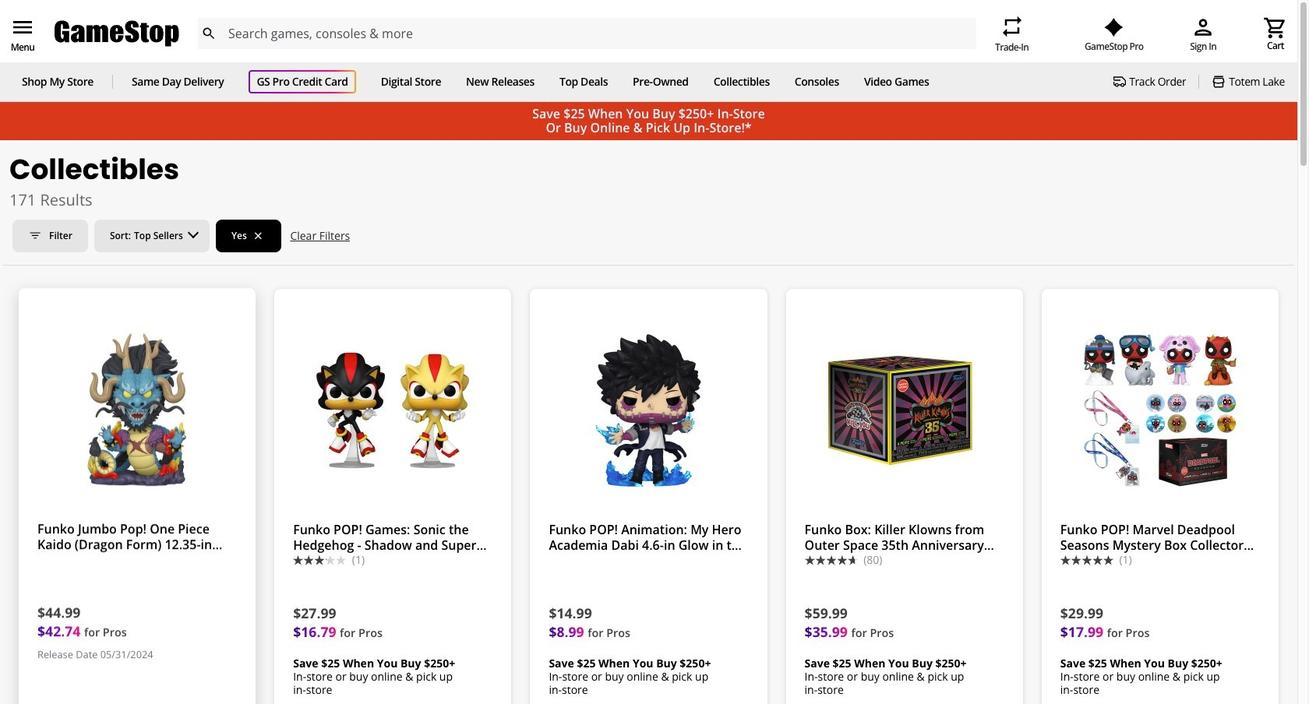 Task type: vqa. For each thing, say whether or not it's contained in the screenshot.
& related to Toys & Games
no



Task type: locate. For each thing, give the bounding box(es) containing it.
Search games, consoles & more search field
[[228, 18, 948, 49]]

None search field
[[197, 18, 976, 49]]

gamestop image
[[55, 19, 179, 49]]

gamestop pro icon image
[[1104, 18, 1124, 37]]

profile image
[[1191, 15, 1216, 40]]



